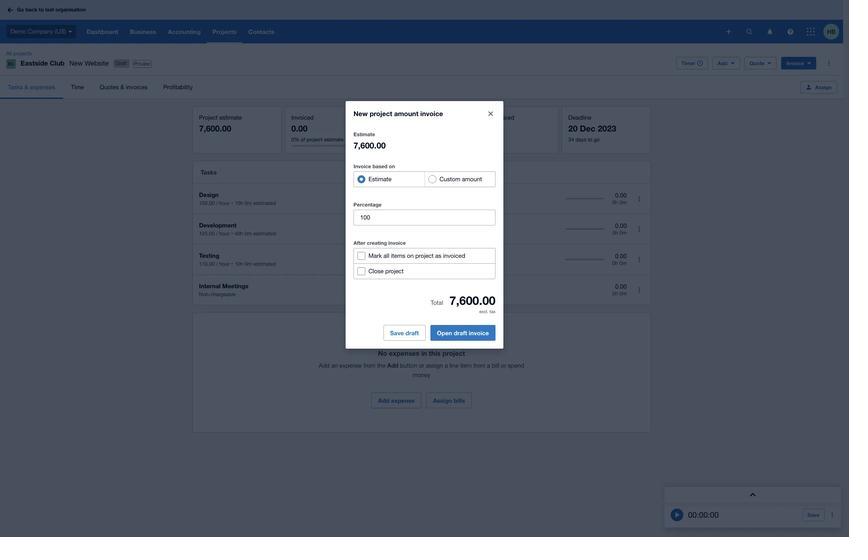 Task type: vqa. For each thing, say whether or not it's contained in the screenshot.
the middle •
yes



Task type: locate. For each thing, give the bounding box(es) containing it.
&
[[24, 84, 28, 90], [121, 84, 124, 90], [399, 114, 402, 121]]

2 vertical spatial invoice
[[469, 330, 489, 337]]

estimated for development
[[254, 231, 276, 237]]

time left expenses
[[384, 114, 397, 121]]

or up money
[[419, 362, 425, 369]]

0 horizontal spatial or
[[419, 362, 425, 369]]

hour left 10h
[[220, 261, 230, 267]]

40h
[[235, 231, 243, 237]]

0 horizontal spatial amount
[[395, 109, 419, 118]]

1 vertical spatial assign
[[433, 397, 452, 404]]

button
[[400, 362, 418, 369]]

1 of from the left
[[301, 137, 306, 143]]

0% down invoiced
[[292, 137, 300, 143]]

the
[[378, 362, 386, 369]]

1 0% from the left
[[292, 137, 300, 143]]

amount right the custom
[[462, 176, 483, 182]]

or
[[419, 362, 425, 369], [501, 362, 507, 369]]

1 horizontal spatial from
[[474, 362, 486, 369]]

2 0.00 0h 0m from the top
[[613, 222, 627, 236]]

project down time & expenses
[[399, 137, 415, 143]]

4 0.00 0h 0m from the top
[[613, 283, 627, 297]]

1 horizontal spatial 0%
[[384, 137, 392, 143]]

0%
[[292, 137, 300, 143], [384, 137, 392, 143]]

0 vertical spatial time
[[71, 84, 84, 90]]

0 horizontal spatial of
[[301, 137, 306, 143]]

/ right '100.00'
[[216, 200, 218, 206]]

1 vertical spatial to
[[588, 137, 593, 143]]

invoiced
[[493, 114, 515, 121], [444, 252, 466, 259]]

quotes & invoices link
[[92, 75, 155, 99]]

invoice left based
[[354, 163, 371, 169]]

0h for design
[[613, 200, 619, 206]]

on right items
[[407, 252, 414, 259]]

from right item
[[474, 362, 486, 369]]

1 horizontal spatial amount
[[462, 176, 483, 182]]

add an expense from the add button or assign a line item from a bill or spend money
[[319, 362, 525, 378]]

time for time
[[71, 84, 84, 90]]

expense inside add an expense from the add button or assign a line item from a bill or spend money
[[340, 362, 362, 369]]

estimate inside the project estimate 7,600.00
[[220, 114, 242, 121]]

0% of project estimate
[[384, 137, 436, 143]]

new right club
[[69, 59, 83, 67]]

2 0h from the top
[[613, 230, 619, 236]]

3 estimated from the top
[[254, 261, 276, 267]]

an
[[332, 362, 338, 369]]

project up estimate 7,600.00
[[370, 109, 393, 118]]

0 horizontal spatial time
[[71, 84, 84, 90]]

svg image right (us)
[[68, 31, 72, 33]]

amount
[[395, 109, 419, 118], [462, 176, 483, 182]]

development
[[199, 222, 237, 229]]

1 vertical spatial on
[[407, 252, 414, 259]]

2 hour from the top
[[220, 231, 230, 237]]

tasks for tasks & expenses
[[8, 84, 23, 90]]

time down new website
[[71, 84, 84, 90]]

0 horizontal spatial 7,600.00
[[199, 124, 232, 134]]

new for new website
[[69, 59, 83, 67]]

1 vertical spatial amount
[[462, 176, 483, 182]]

project up line
[[443, 349, 466, 357]]

expenses down eastside club
[[30, 84, 55, 90]]

& inside tasks & expenses link
[[24, 84, 28, 90]]

0 vertical spatial /
[[216, 200, 218, 206]]

0.00 0h 0m
[[613, 192, 627, 206], [613, 222, 627, 236], [613, 253, 627, 266], [613, 283, 627, 297]]

0 vertical spatial 7,600.00
[[199, 124, 232, 134]]

1 horizontal spatial or
[[501, 362, 507, 369]]

2023
[[598, 124, 617, 134]]

1 vertical spatial tasks
[[201, 169, 217, 176]]

2 vertical spatial /
[[216, 261, 218, 267]]

invoice for after creating invoice
[[389, 240, 406, 246]]

invoiced right be
[[493, 114, 515, 121]]

of
[[301, 137, 306, 143], [394, 137, 398, 143]]

2 / from the top
[[216, 231, 218, 237]]

estimate inside invoice based on group
[[369, 176, 392, 182]]

& for tasks
[[24, 84, 28, 90]]

1 horizontal spatial draft
[[454, 330, 468, 337]]

invoice up 0% of project estimate
[[421, 109, 444, 118]]

hour
[[220, 200, 230, 206], [220, 231, 230, 237], [220, 261, 230, 267]]

hour for design
[[220, 200, 230, 206]]

after
[[354, 240, 366, 246]]

0 horizontal spatial &
[[24, 84, 28, 90]]

2 horizontal spatial &
[[399, 114, 402, 121]]

1 from from the left
[[364, 362, 376, 369]]

invoice up 'assign' button on the top right
[[787, 60, 805, 66]]

assign left bills in the bottom right of the page
[[433, 397, 452, 404]]

save for save draft
[[391, 330, 404, 337]]

1 horizontal spatial assign
[[816, 84, 833, 90]]

• inside design 100.00 / hour • 15h 0m estimated
[[231, 200, 233, 206]]

chargeable
[[211, 291, 236, 297]]

navigation inside hb banner
[[81, 20, 722, 43]]

of down invoiced
[[301, 137, 306, 143]]

0 horizontal spatial save
[[391, 330, 404, 337]]

1 horizontal spatial expenses
[[389, 349, 420, 357]]

navigation
[[81, 20, 722, 43]]

/
[[216, 200, 218, 206], [216, 231, 218, 237], [216, 261, 218, 267]]

estimate left estimate 7,600.00
[[324, 137, 344, 143]]

2 vertical spatial hour
[[220, 261, 230, 267]]

expenses up button
[[389, 349, 420, 357]]

hour down 'development'
[[220, 231, 230, 237]]

expense inside button
[[392, 397, 415, 404]]

0 vertical spatial save
[[391, 330, 404, 337]]

2 vertical spatial 7,600.00
[[450, 293, 496, 308]]

/ right '110.00'
[[216, 261, 218, 267]]

/ inside design 100.00 / hour • 15h 0m estimated
[[216, 200, 218, 206]]

estimate down expenses
[[417, 137, 436, 143]]

invoice based on
[[354, 163, 395, 169]]

svg image
[[8, 7, 13, 12], [768, 29, 773, 35], [727, 29, 732, 34], [68, 31, 72, 33]]

1 horizontal spatial svg image
[[788, 29, 794, 35]]

3 / from the top
[[216, 261, 218, 267]]

1 horizontal spatial tasks
[[201, 169, 217, 176]]

• inside the testing 110.00 / hour • 10h 0m estimated
[[231, 261, 233, 267]]

3 0.00 0h 0m from the top
[[613, 253, 627, 266]]

& down the 'eastside'
[[24, 84, 28, 90]]

1 hour from the top
[[220, 200, 230, 206]]

1 horizontal spatial invoiced
[[493, 114, 515, 121]]

1 horizontal spatial time
[[384, 114, 397, 121]]

invoice inside button
[[469, 330, 489, 337]]

new up estimate 7,600.00
[[354, 109, 368, 118]]

development 125.00 / hour • 40h 0m estimated
[[199, 222, 276, 237]]

0m
[[620, 200, 627, 206], [245, 200, 252, 206], [620, 230, 627, 236], [245, 231, 252, 237], [620, 260, 627, 266], [245, 261, 252, 267], [620, 291, 627, 297]]

1 vertical spatial expense
[[392, 397, 415, 404]]

after creating invoice group
[[354, 248, 496, 279]]

invoice for invoice based on
[[354, 163, 371, 169]]

hour left 15h
[[220, 200, 230, 206]]

1 horizontal spatial invoice
[[421, 109, 444, 118]]

add inside popup button
[[718, 60, 728, 66]]

0h for testing
[[613, 260, 619, 266]]

of inside invoiced 0.00 0% of project estimate
[[301, 137, 306, 143]]

expense right "an"
[[340, 362, 362, 369]]

1 vertical spatial invoiced
[[444, 252, 466, 259]]

10h
[[235, 261, 243, 267]]

save inside 'save' button
[[808, 512, 820, 518]]

save button
[[803, 509, 825, 521]]

2 from from the left
[[474, 362, 486, 369]]

1 vertical spatial new
[[354, 109, 368, 118]]

from
[[364, 362, 376, 369], [474, 362, 486, 369]]

assign bills
[[433, 397, 466, 404]]

project down invoiced
[[307, 137, 323, 143]]

0 horizontal spatial to
[[39, 6, 44, 13]]

assign
[[816, 84, 833, 90], [433, 397, 452, 404]]

tasks up design
[[201, 169, 217, 176]]

0 vertical spatial new
[[69, 59, 83, 67]]

0 vertical spatial invoiced
[[493, 114, 515, 121]]

save inside save draft button
[[391, 330, 404, 337]]

assign down invoice 'popup button'
[[816, 84, 833, 90]]

7,600.00 down the project
[[199, 124, 232, 134]]

new website
[[69, 59, 109, 67]]

hour inside the testing 110.00 / hour • 10h 0m estimated
[[220, 261, 230, 267]]

assign bills link
[[427, 393, 472, 408]]

expense down money
[[392, 397, 415, 404]]

line
[[450, 362, 459, 369]]

estimated
[[254, 200, 276, 206], [254, 231, 276, 237], [254, 261, 276, 267]]

svg image up the quote
[[747, 29, 753, 35]]

110.00
[[199, 261, 215, 267]]

project
[[199, 114, 218, 121]]

time for time & expenses
[[384, 114, 397, 121]]

add inside button
[[379, 397, 390, 404]]

& inside quotes & invoices link
[[121, 84, 124, 90]]

estimated right 15h
[[254, 200, 276, 206]]

• left 10h
[[231, 261, 233, 267]]

1 horizontal spatial new
[[354, 109, 368, 118]]

svg image up invoice 'popup button'
[[788, 29, 794, 35]]

1 horizontal spatial to
[[588, 137, 593, 143]]

design 100.00 / hour • 15h 0m estimated
[[199, 191, 276, 206]]

2 vertical spatial estimated
[[254, 261, 276, 267]]

svg image
[[808, 28, 816, 36], [747, 29, 753, 35], [788, 29, 794, 35]]

2 draft from the left
[[454, 330, 468, 337]]

0 vertical spatial to
[[39, 6, 44, 13]]

0 horizontal spatial invoice
[[354, 163, 371, 169]]

excl.
[[480, 309, 489, 314]]

estimated right 10h
[[254, 261, 276, 267]]

svg image left "go"
[[8, 7, 13, 12]]

close
[[369, 268, 384, 274]]

1 0h from the top
[[613, 200, 619, 206]]

hour inside development 125.00 / hour • 40h 0m estimated
[[220, 231, 230, 237]]

of down time & expenses
[[394, 137, 398, 143]]

svg image left hb
[[808, 28, 816, 36]]

creating
[[367, 240, 387, 246]]

estimated for testing
[[254, 261, 276, 267]]

hour for development
[[220, 231, 230, 237]]

1 vertical spatial time
[[384, 114, 397, 121]]

demo
[[10, 28, 26, 35]]

draft for open
[[454, 330, 468, 337]]

to left go
[[588, 137, 593, 143]]

internal meetings non-chargeable
[[199, 282, 249, 297]]

add left "an"
[[319, 362, 330, 369]]

amount up 0% of project estimate
[[395, 109, 419, 118]]

to left last on the left top
[[39, 6, 44, 13]]

1 0.00 0h 0m from the top
[[613, 192, 627, 206]]

estimated inside development 125.00 / hour • 40h 0m estimated
[[254, 231, 276, 237]]

0.00 0h 0m for design
[[613, 192, 627, 206]]

1 vertical spatial estimated
[[254, 231, 276, 237]]

money
[[413, 372, 431, 378]]

svg image inside "demo company (us)" popup button
[[68, 31, 72, 33]]

0% up based
[[384, 137, 392, 143]]

• for testing
[[231, 261, 233, 267]]

start timer image
[[671, 509, 684, 521]]

1 horizontal spatial invoice
[[787, 60, 805, 66]]

1 horizontal spatial estimate
[[324, 137, 344, 143]]

a left line
[[445, 362, 448, 369]]

& right quotes
[[121, 84, 124, 90]]

0 horizontal spatial from
[[364, 362, 376, 369]]

estimated inside the testing 110.00 / hour • 10h 0m estimated
[[254, 261, 276, 267]]

0 horizontal spatial expenses
[[30, 84, 55, 90]]

0 vertical spatial estimate
[[354, 131, 375, 137]]

0 vertical spatial amount
[[395, 109, 419, 118]]

0 vertical spatial invoice
[[421, 109, 444, 118]]

1 horizontal spatial on
[[407, 252, 414, 259]]

1 vertical spatial save
[[808, 512, 820, 518]]

organisation
[[55, 6, 86, 13]]

/ for design
[[216, 200, 218, 206]]

1 horizontal spatial a
[[488, 362, 491, 369]]

0 horizontal spatial invoiced
[[444, 252, 466, 259]]

0 vertical spatial invoice
[[787, 60, 805, 66]]

1 horizontal spatial expense
[[392, 397, 415, 404]]

invoiced right as
[[444, 252, 466, 259]]

close image
[[489, 111, 494, 116]]

• inside development 125.00 / hour • 40h 0m estimated
[[231, 231, 233, 237]]

estimate right the project
[[220, 114, 242, 121]]

/ for testing
[[216, 261, 218, 267]]

2 estimated from the top
[[254, 231, 276, 237]]

0 vertical spatial tasks
[[8, 84, 23, 90]]

1 vertical spatial expenses
[[389, 349, 420, 357]]

draft up no expenses in this project
[[406, 330, 419, 337]]

1 vertical spatial invoice
[[389, 240, 406, 246]]

estimate inside estimate 7,600.00
[[354, 131, 375, 137]]

demo company (us)
[[10, 28, 66, 35]]

& left expenses
[[399, 114, 402, 121]]

0.00 for design
[[616, 192, 627, 199]]

7,600.00 inside the project estimate 7,600.00
[[199, 124, 232, 134]]

0 horizontal spatial estimate
[[220, 114, 242, 121]]

0 horizontal spatial expense
[[340, 362, 362, 369]]

3 0h from the top
[[613, 260, 619, 266]]

• left 40h
[[231, 231, 233, 237]]

2 • from the top
[[231, 231, 233, 237]]

estimated inside design 100.00 / hour • 15h 0m estimated
[[254, 200, 276, 206]]

0 horizontal spatial new
[[69, 59, 83, 67]]

0 horizontal spatial svg image
[[747, 29, 753, 35]]

• left 15h
[[231, 200, 233, 206]]

time
[[71, 84, 84, 90], [384, 114, 397, 121]]

1 vertical spatial estimate
[[369, 176, 392, 182]]

2 or from the left
[[501, 362, 507, 369]]

close project
[[369, 268, 404, 274]]

tasks down ec
[[8, 84, 23, 90]]

1 horizontal spatial &
[[121, 84, 124, 90]]

a left bill
[[488, 362, 491, 369]]

draft right open
[[454, 330, 468, 337]]

/ for development
[[216, 231, 218, 237]]

1 / from the top
[[216, 200, 218, 206]]

1 vertical spatial /
[[216, 231, 218, 237]]

1 horizontal spatial 7,600.00
[[354, 140, 386, 150]]

0m inside the testing 110.00 / hour • 10h 0m estimated
[[245, 261, 252, 267]]

assign inside button
[[816, 84, 833, 90]]

0.00 0h 0m for testing
[[613, 253, 627, 266]]

time inside "link"
[[71, 84, 84, 90]]

0.00
[[292, 124, 308, 134], [616, 192, 627, 199], [616, 222, 627, 229], [616, 253, 627, 259], [616, 283, 627, 290]]

save
[[391, 330, 404, 337], [808, 512, 820, 518]]

0 vertical spatial •
[[231, 200, 233, 206]]

1 estimated from the top
[[254, 200, 276, 206]]

3 • from the top
[[231, 261, 233, 267]]

0 horizontal spatial assign
[[433, 397, 452, 404]]

or right bill
[[501, 362, 507, 369]]

0h
[[613, 200, 619, 206], [613, 230, 619, 236], [613, 260, 619, 266], [613, 291, 619, 297]]

hb
[[828, 28, 837, 35]]

0 field
[[354, 210, 496, 225]]

0 vertical spatial assign
[[816, 84, 833, 90]]

/ inside the testing 110.00 / hour • 10h 0m estimated
[[216, 261, 218, 267]]

to inside hb banner
[[39, 6, 44, 13]]

2 vertical spatial •
[[231, 261, 233, 267]]

last
[[45, 6, 54, 13]]

1 • from the top
[[231, 200, 233, 206]]

company
[[28, 28, 53, 35]]

0 vertical spatial hour
[[220, 200, 230, 206]]

save draft button
[[384, 325, 426, 341]]

0 horizontal spatial tasks
[[8, 84, 23, 90]]

hour inside design 100.00 / hour • 15h 0m estimated
[[220, 200, 230, 206]]

7,600.00 up excl.
[[450, 293, 496, 308]]

0 vertical spatial expense
[[340, 362, 362, 369]]

add right timer button
[[718, 60, 728, 66]]

internal
[[199, 282, 221, 290]]

demo company (us) button
[[0, 20, 81, 43]]

to
[[477, 114, 483, 121]]

2 horizontal spatial invoice
[[469, 330, 489, 337]]

3 hour from the top
[[220, 261, 230, 267]]

15h
[[235, 200, 243, 206]]

7,600.00 up invoice based on
[[354, 140, 386, 150]]

on right based
[[389, 163, 395, 169]]

invoiced
[[292, 114, 314, 121]]

tasks & expenses link
[[0, 75, 63, 99]]

1 a from the left
[[445, 362, 448, 369]]

1 vertical spatial hour
[[220, 231, 230, 237]]

new inside new project amount invoice dialog
[[354, 109, 368, 118]]

estimate down based
[[369, 176, 392, 182]]

invoice up items
[[389, 240, 406, 246]]

estimate up invoice based on
[[354, 131, 375, 137]]

1 horizontal spatial of
[[394, 137, 398, 143]]

0 horizontal spatial a
[[445, 362, 448, 369]]

save for save
[[808, 512, 820, 518]]

estimated right 40h
[[254, 231, 276, 237]]

1 vertical spatial •
[[231, 231, 233, 237]]

invoice inside dialog
[[354, 163, 371, 169]]

125.00
[[199, 231, 215, 237]]

2 horizontal spatial 7,600.00
[[450, 293, 496, 308]]

1 horizontal spatial save
[[808, 512, 820, 518]]

from left the
[[364, 362, 376, 369]]

invoice based on group
[[354, 171, 496, 187]]

invoice down excl.
[[469, 330, 489, 337]]

expenses
[[30, 84, 55, 90], [389, 349, 420, 357]]

estimate
[[354, 131, 375, 137], [369, 176, 392, 182]]

0 horizontal spatial draft
[[406, 330, 419, 337]]

eastside
[[21, 59, 48, 67]]

/ down 'development'
[[216, 231, 218, 237]]

1 vertical spatial invoice
[[354, 163, 371, 169]]

estimate
[[220, 114, 242, 121], [324, 137, 344, 143], [417, 137, 436, 143]]

assign for assign bills
[[433, 397, 452, 404]]

0 horizontal spatial on
[[389, 163, 395, 169]]

0 vertical spatial expenses
[[30, 84, 55, 90]]

invoice inside 'popup button'
[[787, 60, 805, 66]]

•
[[231, 200, 233, 206], [231, 231, 233, 237], [231, 261, 233, 267]]

invoiced 0.00 0% of project estimate
[[292, 114, 344, 143]]

1 draft from the left
[[406, 330, 419, 337]]

invoiced inside after creating invoice group
[[444, 252, 466, 259]]

7,600.00
[[199, 124, 232, 134], [354, 140, 386, 150], [450, 293, 496, 308]]

tasks
[[8, 84, 23, 90], [201, 169, 217, 176]]

0 horizontal spatial 0%
[[292, 137, 300, 143]]

/ inside development 125.00 / hour • 40h 0m estimated
[[216, 231, 218, 237]]

0 horizontal spatial invoice
[[389, 240, 406, 246]]

add down the
[[379, 397, 390, 404]]

0 vertical spatial estimated
[[254, 200, 276, 206]]

profitability
[[163, 84, 193, 90]]

invoice for invoice
[[787, 60, 805, 66]]

draft
[[406, 330, 419, 337], [454, 330, 468, 337]]



Task type: describe. For each thing, give the bounding box(es) containing it.
• for design
[[231, 200, 233, 206]]

new for new project amount invoice
[[354, 109, 368, 118]]

new project amount invoice
[[354, 109, 444, 118]]

4 0h from the top
[[613, 291, 619, 297]]

timer
[[682, 60, 696, 66]]

0 vertical spatial on
[[389, 163, 395, 169]]

testing 110.00 / hour • 10h 0m estimated
[[199, 252, 276, 267]]

invoice for open draft invoice
[[469, 330, 489, 337]]

profitability link
[[155, 75, 201, 99]]

all
[[384, 252, 390, 259]]

0.00 for development
[[616, 222, 627, 229]]

club
[[50, 59, 65, 67]]

ec
[[8, 61, 14, 66]]

go
[[594, 137, 600, 143]]

deadline 20 dec 2023 34 days to go
[[569, 114, 617, 143]]

after creating invoice
[[354, 240, 406, 246]]

2 horizontal spatial estimate
[[417, 137, 436, 143]]

invoice button
[[782, 57, 817, 70]]

• for development
[[231, 231, 233, 237]]

0.00 0h 0m for development
[[613, 222, 627, 236]]

0m inside design 100.00 / hour • 15h 0m estimated
[[245, 200, 252, 206]]

dec
[[580, 124, 596, 134]]

20
[[569, 124, 578, 134]]

1 or from the left
[[419, 362, 425, 369]]

hb button
[[824, 20, 844, 43]]

svg image inside go back to last organisation link
[[8, 7, 13, 12]]

custom amount
[[440, 176, 483, 182]]

tax
[[490, 309, 496, 314]]

0m inside development 125.00 / hour • 40h 0m estimated
[[245, 231, 252, 237]]

tasks for tasks
[[201, 169, 217, 176]]

eastside club
[[21, 59, 65, 67]]

assign for assign
[[816, 84, 833, 90]]

time & expenses
[[384, 114, 430, 121]]

no expenses in this project
[[379, 349, 466, 357]]

quote
[[750, 60, 765, 66]]

1 vertical spatial 7,600.00
[[354, 140, 386, 150]]

add right the
[[388, 362, 399, 369]]

draft for save
[[406, 330, 419, 337]]

mark
[[369, 252, 382, 259]]

timer button
[[677, 57, 709, 70]]

(us)
[[55, 28, 66, 35]]

svg image up add popup button
[[727, 29, 732, 34]]

quote button
[[745, 57, 778, 70]]

add for add
[[718, 60, 728, 66]]

& for time
[[399, 114, 402, 121]]

open draft invoice
[[437, 330, 489, 337]]

as
[[436, 252, 442, 259]]

hb banner
[[0, 0, 844, 43]]

back
[[25, 6, 37, 13]]

0% inside invoiced 0.00 0% of project estimate
[[292, 137, 300, 143]]

100.00
[[199, 200, 215, 206]]

estimate inside invoiced 0.00 0% of project estimate
[[324, 137, 344, 143]]

add expense button
[[372, 393, 422, 408]]

private
[[134, 61, 150, 67]]

draft
[[116, 60, 127, 66]]

estimate 7,600.00
[[354, 131, 386, 150]]

on inside after creating invoice group
[[407, 252, 414, 259]]

bill
[[492, 362, 500, 369]]

2 0% from the left
[[384, 137, 392, 143]]

go back to last organisation link
[[5, 3, 91, 17]]

estimate for estimate 7,600.00
[[354, 131, 375, 137]]

2 horizontal spatial svg image
[[808, 28, 816, 36]]

0.00 inside invoiced 0.00 0% of project estimate
[[292, 124, 308, 134]]

percentage
[[354, 201, 382, 208]]

project left as
[[416, 252, 434, 259]]

0h for development
[[613, 230, 619, 236]]

item
[[461, 362, 472, 369]]

open draft invoice button
[[431, 325, 496, 341]]

34
[[569, 137, 575, 143]]

estimated for design
[[254, 200, 276, 206]]

to be invoiced
[[477, 114, 515, 121]]

design
[[199, 191, 219, 198]]

tasks & expenses
[[8, 84, 55, 90]]

2 of from the left
[[394, 137, 398, 143]]

project estimate 7,600.00
[[199, 114, 242, 134]]

2 a from the left
[[488, 362, 491, 369]]

excl. tax
[[480, 309, 496, 314]]

all
[[6, 51, 12, 56]]

svg image up quote "popup button"
[[768, 29, 773, 35]]

testing
[[199, 252, 220, 259]]

spend
[[508, 362, 525, 369]]

add for add an expense from the add button or assign a line item from a bill or spend money
[[319, 362, 330, 369]]

add for add expense
[[379, 397, 390, 404]]

0.00 for testing
[[616, 253, 627, 259]]

close button
[[483, 106, 499, 122]]

assign button
[[801, 81, 838, 93]]

this
[[429, 349, 441, 357]]

project inside invoiced 0.00 0% of project estimate
[[307, 137, 323, 143]]

project down items
[[386, 268, 404, 274]]

time link
[[63, 75, 92, 99]]

invoices
[[126, 84, 148, 90]]

new project amount invoice dialog
[[346, 101, 504, 349]]

hour for testing
[[220, 261, 230, 267]]

items
[[391, 252, 406, 259]]

deadline
[[569, 114, 592, 121]]

quotes & invoices
[[100, 84, 148, 90]]

& for quotes
[[121, 84, 124, 90]]

estimate for estimate
[[369, 176, 392, 182]]

bills
[[454, 397, 466, 404]]

open
[[437, 330, 453, 337]]

expenses
[[404, 114, 430, 121]]

days
[[576, 137, 587, 143]]

to inside deadline 20 dec 2023 34 days to go
[[588, 137, 593, 143]]

all projects
[[6, 51, 32, 56]]

quotes
[[100, 84, 119, 90]]

amount inside invoice based on group
[[462, 176, 483, 182]]

meetings
[[223, 282, 249, 290]]

in
[[422, 349, 428, 357]]

projects
[[13, 51, 32, 56]]

website
[[85, 59, 109, 67]]

add expense
[[379, 397, 415, 404]]

non-
[[199, 291, 211, 297]]

save draft
[[391, 330, 419, 337]]

custom
[[440, 176, 461, 182]]

based
[[373, 163, 388, 169]]

add button
[[713, 57, 740, 70]]

go back to last organisation
[[17, 6, 86, 13]]



